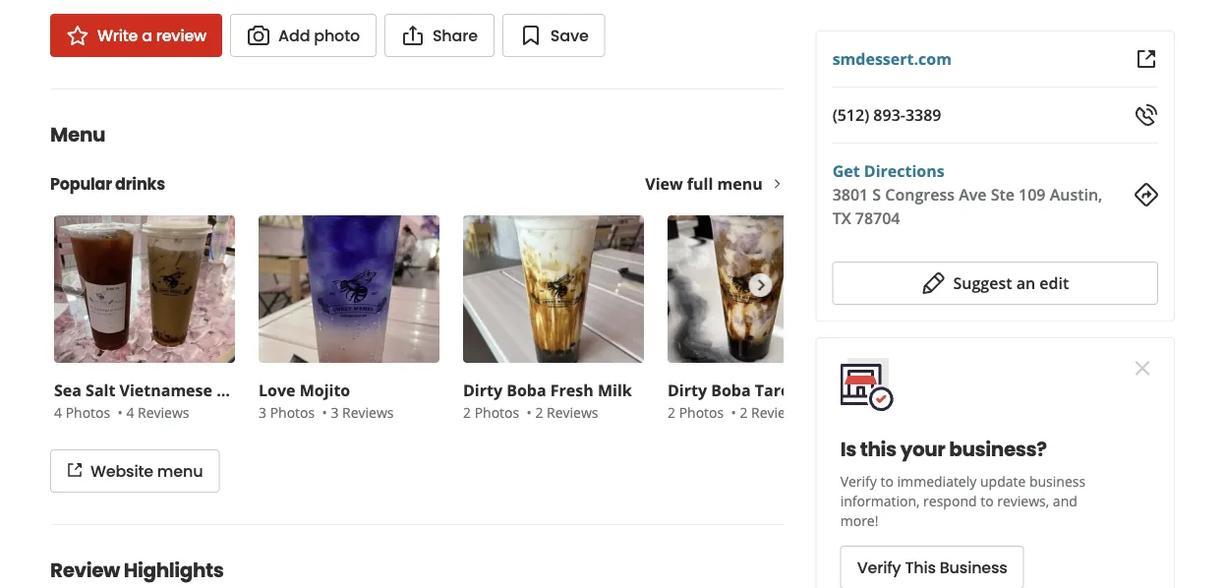 Task type: locate. For each thing, give the bounding box(es) containing it.
reviews down taro
[[752, 403, 803, 422]]

photo
[[314, 24, 360, 46]]

3 photos from the left
[[475, 403, 520, 422]]

get directions 3801 s congress ave ste 109 austin, tx 78704
[[833, 160, 1103, 229]]

2
[[463, 403, 471, 422], [536, 403, 543, 422], [668, 403, 676, 422], [740, 403, 748, 422]]

0 horizontal spatial 4
[[54, 403, 62, 422]]

0 horizontal spatial to
[[881, 472, 894, 490]]

1 4 from the left
[[54, 403, 62, 422]]

save
[[551, 24, 589, 46]]

update
[[981, 472, 1026, 490]]

0 horizontal spatial dirty
[[463, 380, 503, 401]]

4 reviews from the left
[[752, 403, 803, 422]]

109
[[1019, 184, 1046, 205]]

1 boba from the left
[[507, 380, 547, 401]]

highlights
[[124, 557, 224, 584]]

business
[[940, 557, 1008, 579]]

1 photos from the left
[[66, 403, 110, 422]]

verify left this
[[858, 557, 902, 579]]

directions
[[865, 160, 945, 182]]

next image
[[750, 273, 772, 297]]

4 down vietnamese
[[126, 403, 134, 422]]

2 2 reviews from the left
[[740, 403, 803, 422]]

salt
[[86, 380, 115, 401]]

reviews for taro
[[752, 403, 803, 422]]

reviews for 3
[[342, 403, 394, 422]]

website menu link
[[50, 450, 220, 493]]

website menu
[[91, 460, 203, 482]]

dirty left fresh
[[463, 380, 503, 401]]

more!
[[841, 511, 879, 530]]

boba
[[507, 380, 547, 401], [711, 380, 751, 401]]

dirty left taro
[[668, 380, 707, 401]]

love
[[259, 380, 296, 401]]

milk right fresh
[[598, 380, 632, 401]]

2 boba from the left
[[711, 380, 751, 401]]

dirty inside dirty boba fresh milk 2 photos
[[463, 380, 503, 401]]

1 dirty from the left
[[463, 380, 503, 401]]

suggest an edit
[[954, 272, 1070, 294]]

3 reviews from the left
[[547, 403, 599, 422]]

to down update
[[981, 491, 994, 510]]

boba inside 'dirty boba taro milk 2 photos'
[[711, 380, 751, 401]]

2 reviews
[[536, 403, 599, 422], [740, 403, 803, 422]]

14 chevron right outline image
[[771, 177, 785, 191]]

business?
[[950, 436, 1047, 463]]

2 milk from the left
[[795, 380, 829, 401]]

0 vertical spatial verify
[[841, 472, 877, 490]]

menu inside 'website menu' link
[[157, 460, 203, 482]]

sea
[[54, 380, 82, 401]]

(512)
[[833, 104, 870, 125]]

1 horizontal spatial dirty
[[668, 380, 707, 401]]

and
[[1053, 491, 1078, 510]]

ave
[[959, 184, 987, 205]]

reviews down fresh
[[547, 403, 599, 422]]

0 horizontal spatial 2 reviews
[[536, 403, 599, 422]]

4 reviews
[[126, 403, 189, 422]]

view
[[646, 173, 683, 194]]

mojito
[[300, 380, 350, 401]]

milk inside dirty boba fresh milk 2 photos
[[598, 380, 632, 401]]

edit
[[1040, 272, 1070, 294]]

1 horizontal spatial milk
[[795, 380, 829, 401]]

to up the information,
[[881, 472, 894, 490]]

4 down 'sea'
[[54, 403, 62, 422]]

4 2 from the left
[[740, 403, 748, 422]]

2 reviews down taro
[[740, 403, 803, 422]]

2 reviews down fresh
[[536, 403, 599, 422]]

1 horizontal spatial 3
[[331, 403, 339, 422]]

s
[[873, 184, 882, 205]]

fresh
[[551, 380, 594, 401]]

2 2 from the left
[[536, 403, 543, 422]]

this
[[905, 557, 936, 579]]

verify up the information,
[[841, 472, 877, 490]]

1 reviews from the left
[[138, 403, 189, 422]]

an
[[1017, 272, 1036, 294]]

respond
[[924, 491, 977, 510]]

smdessert.com
[[833, 48, 952, 69]]

suggest
[[954, 272, 1013, 294]]

3
[[259, 403, 267, 422], [331, 403, 339, 422]]

previous image
[[62, 273, 84, 297]]

0 vertical spatial menu
[[718, 173, 763, 194]]

milk for dirty boba taro milk
[[795, 380, 829, 401]]

a
[[142, 24, 152, 46]]

milk
[[598, 380, 632, 401], [795, 380, 829, 401]]

review
[[50, 557, 120, 584]]

3801
[[833, 184, 869, 205]]

your
[[901, 436, 946, 463]]

get directions link
[[833, 160, 945, 182]]

3 down coffee on the bottom of the page
[[259, 403, 267, 422]]

menu element
[[19, 89, 853, 493]]

0 horizontal spatial menu
[[157, 460, 203, 482]]

dirty inside 'dirty boba taro milk 2 photos'
[[668, 380, 707, 401]]

to
[[881, 472, 894, 490], [981, 491, 994, 510]]

tx
[[833, 208, 852, 229]]

photos
[[66, 403, 110, 422], [270, 403, 315, 422], [475, 403, 520, 422], [679, 403, 724, 422]]

menu
[[718, 173, 763, 194], [157, 460, 203, 482]]

2 reviews from the left
[[342, 403, 394, 422]]

get
[[833, 160, 860, 182]]

boba for fresh
[[507, 380, 547, 401]]

0 horizontal spatial milk
[[598, 380, 632, 401]]

reviews down mojito at the left bottom
[[342, 403, 394, 422]]

24 external link v2 image
[[1135, 47, 1159, 71]]

business
[[1030, 472, 1086, 490]]

boba left taro
[[711, 380, 751, 401]]

1 milk from the left
[[598, 380, 632, 401]]

boba inside dirty boba fresh milk 2 photos
[[507, 380, 547, 401]]

3 2 from the left
[[668, 403, 676, 422]]

4
[[54, 403, 62, 422], [126, 403, 134, 422]]

2 dirty from the left
[[668, 380, 707, 401]]

verify
[[841, 472, 877, 490], [858, 557, 902, 579]]

information,
[[841, 491, 920, 510]]

milk right taro
[[795, 380, 829, 401]]

4 photos from the left
[[679, 403, 724, 422]]

suggest an edit button
[[833, 262, 1159, 305]]

1 vertical spatial to
[[981, 491, 994, 510]]

view full menu
[[646, 173, 763, 194]]

review highlights
[[50, 557, 224, 584]]

write a review
[[97, 24, 207, 46]]

1 2 from the left
[[463, 403, 471, 422]]

24 share v2 image
[[401, 24, 425, 47]]

24 pencil v2 image
[[922, 272, 946, 295]]

dirty
[[463, 380, 503, 401], [668, 380, 707, 401]]

1 horizontal spatial 2 reviews
[[740, 403, 803, 422]]

reviews,
[[998, 491, 1050, 510]]

0 horizontal spatial boba
[[507, 380, 547, 401]]

view full menu link
[[646, 173, 785, 194]]

ice
[[217, 380, 239, 401]]

0 horizontal spatial 3
[[259, 403, 267, 422]]

24 directions v2 image
[[1135, 183, 1159, 207]]

verify this business link
[[841, 546, 1025, 588]]

1 vertical spatial menu
[[157, 460, 203, 482]]

reviews
[[138, 403, 189, 422], [342, 403, 394, 422], [547, 403, 599, 422], [752, 403, 803, 422]]

24 phone v2 image
[[1135, 103, 1159, 127]]

0 vertical spatial to
[[881, 472, 894, 490]]

3 down mojito at the left bottom
[[331, 403, 339, 422]]

reviews down vietnamese
[[138, 403, 189, 422]]

1 horizontal spatial 4
[[126, 403, 134, 422]]

menu left the 14 chevron right outline image
[[718, 173, 763, 194]]

add
[[278, 24, 310, 46]]

dirty boba taro milk image
[[668, 215, 849, 363]]

dirty for dirty boba fresh milk
[[463, 380, 503, 401]]

1 2 reviews from the left
[[536, 403, 599, 422]]

2 4 from the left
[[126, 403, 134, 422]]

menu right the website
[[157, 460, 203, 482]]

2 photos from the left
[[270, 403, 315, 422]]

share
[[433, 24, 478, 46]]

boba left fresh
[[507, 380, 547, 401]]

1 horizontal spatial boba
[[711, 380, 751, 401]]

1 3 from the left
[[259, 403, 267, 422]]

milk inside 'dirty boba taro milk 2 photos'
[[795, 380, 829, 401]]

immediately
[[898, 472, 977, 490]]

24 save outline v2 image
[[519, 24, 543, 47]]



Task type: vqa. For each thing, say whether or not it's contained in the screenshot.
3rd 2 from left
yes



Task type: describe. For each thing, give the bounding box(es) containing it.
this
[[861, 436, 897, 463]]

sea salt vietnamese ice coffee 4 photos
[[54, 380, 294, 422]]

menu
[[50, 121, 105, 149]]

4 inside sea salt vietnamese ice coffee 4 photos
[[54, 403, 62, 422]]

popular
[[50, 173, 112, 195]]

write
[[97, 24, 138, 46]]

photos inside love mojito 3 photos
[[270, 403, 315, 422]]

share button
[[385, 14, 495, 57]]

is
[[841, 436, 857, 463]]

ste
[[991, 184, 1015, 205]]

coffee
[[243, 380, 294, 401]]

add photo link
[[230, 14, 377, 57]]

photos inside dirty boba fresh milk 2 photos
[[475, 403, 520, 422]]

website
[[91, 460, 153, 482]]

16 external link v2 image
[[67, 462, 83, 478]]

dirty boba taro milk 2 photos
[[668, 380, 829, 422]]

boba for taro
[[711, 380, 751, 401]]

milk for dirty boba fresh milk
[[598, 380, 632, 401]]

austin,
[[1050, 184, 1103, 205]]

full
[[687, 173, 714, 194]]

is this your business? verify to immediately update business information, respond to reviews, and more!
[[841, 436, 1086, 530]]

dirty for dirty boba taro milk
[[668, 380, 707, 401]]

congress
[[886, 184, 955, 205]]

write a review link
[[50, 14, 222, 57]]

smdessert.com link
[[833, 48, 952, 69]]

1 horizontal spatial to
[[981, 491, 994, 510]]

78704
[[856, 208, 901, 229]]

2 reviews for fresh
[[536, 403, 599, 422]]

verify this business
[[858, 557, 1008, 579]]

taro
[[755, 380, 791, 401]]

dirty boba fresh milk 2 photos
[[463, 380, 632, 422]]

photos inside 'dirty boba taro milk 2 photos'
[[679, 403, 724, 422]]

1 horizontal spatial menu
[[718, 173, 763, 194]]

photos inside sea salt vietnamese ice coffee 4 photos
[[66, 403, 110, 422]]

2 reviews for taro
[[740, 403, 803, 422]]

vietnamese
[[120, 380, 212, 401]]

2 inside dirty boba fresh milk 2 photos
[[463, 403, 471, 422]]

3 inside love mojito 3 photos
[[259, 403, 267, 422]]

24 camera v2 image
[[247, 24, 271, 47]]

893-
[[874, 104, 906, 125]]

popular drinks
[[50, 173, 165, 195]]

verify inside is this your business? verify to immediately update business information, respond to reviews, and more!
[[841, 472, 877, 490]]

2 inside 'dirty boba taro milk 2 photos'
[[668, 403, 676, 422]]

add photo
[[278, 24, 360, 46]]

reviews for fresh
[[547, 403, 599, 422]]

close image
[[1131, 357, 1155, 380]]

reviews for vietnamese
[[138, 403, 189, 422]]

love mojito 3 photos
[[259, 380, 350, 422]]

save button
[[503, 14, 606, 57]]

3 reviews
[[331, 403, 394, 422]]

sea salt vietnamese ice coffee image
[[54, 215, 235, 363]]

1 vertical spatial verify
[[858, 557, 902, 579]]

(512) 893-3389
[[833, 104, 942, 125]]

drinks
[[115, 173, 165, 195]]

2 3 from the left
[[331, 403, 339, 422]]

review
[[156, 24, 207, 46]]

love mojito image
[[259, 215, 440, 363]]

3389
[[906, 104, 942, 125]]

24 star v2 image
[[66, 24, 90, 47]]

dirty boba fresh milk image
[[463, 215, 644, 363]]



